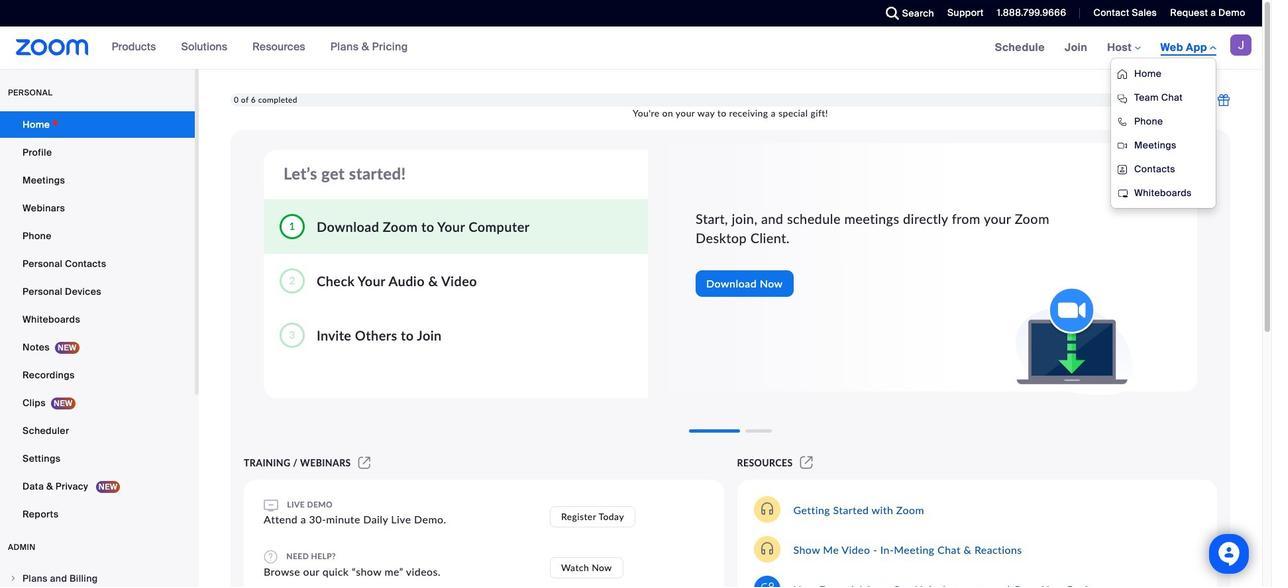 Task type: locate. For each thing, give the bounding box(es) containing it.
window new image
[[356, 457, 373, 469], [798, 457, 815, 469]]

menu item
[[0, 566, 195, 587]]

0 horizontal spatial window new image
[[356, 457, 373, 469]]

zoom logo image
[[16, 39, 89, 56]]

1 horizontal spatial window new image
[[798, 457, 815, 469]]

profile picture image
[[1231, 34, 1252, 56]]

banner
[[0, 27, 1263, 209]]



Task type: describe. For each thing, give the bounding box(es) containing it.
2 window new image from the left
[[798, 457, 815, 469]]

meetings navigation
[[985, 27, 1263, 209]]

personal menu menu
[[0, 111, 195, 529]]

right image
[[9, 575, 17, 583]]

1 window new image from the left
[[356, 457, 373, 469]]

product information navigation
[[102, 27, 418, 69]]



Task type: vqa. For each thing, say whether or not it's contained in the screenshot.
Meetings navigation
yes



